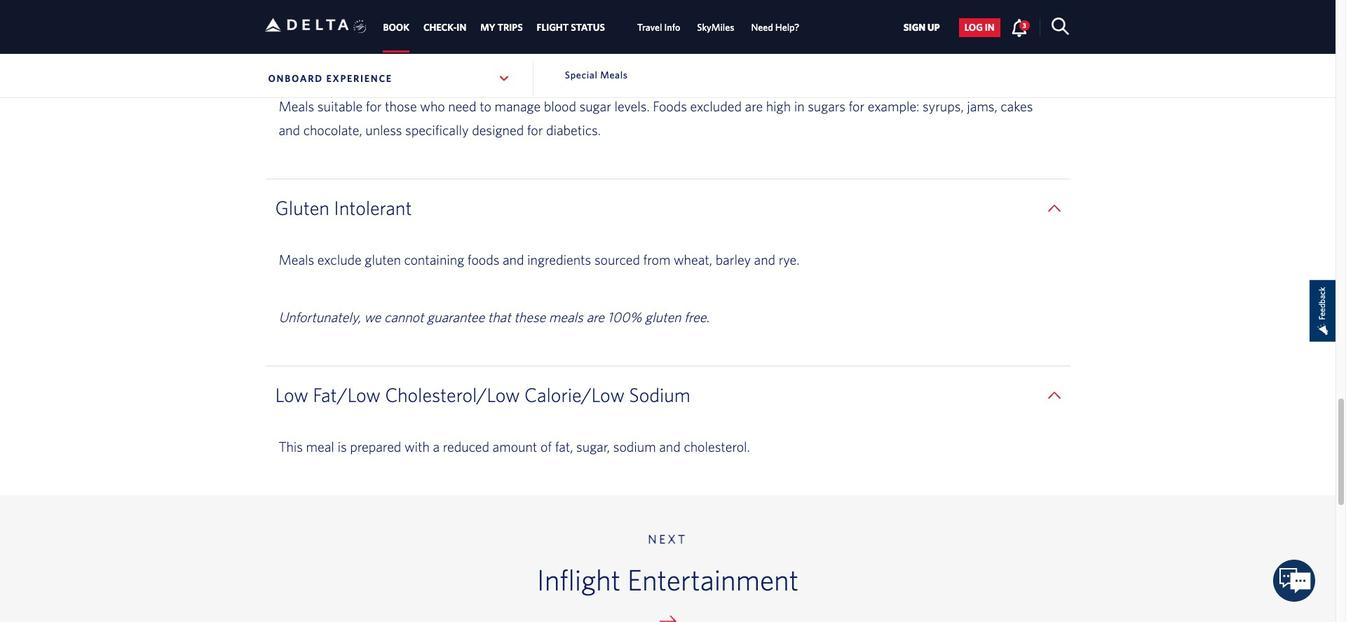 Task type: describe. For each thing, give the bounding box(es) containing it.
manage
[[495, 98, 541, 114]]

cannot
[[384, 309, 424, 325]]

gluten intolerant
[[275, 196, 412, 220]]

free.
[[684, 309, 709, 325]]

3 link
[[1011, 18, 1030, 36]]

onboard
[[268, 73, 323, 84]]

intolerant
[[334, 196, 412, 220]]

this
[[279, 439, 303, 455]]

with
[[405, 439, 430, 455]]

delta air lines image
[[265, 3, 349, 47]]

diabetic
[[275, 43, 343, 66]]

foods
[[653, 98, 687, 114]]

travel info
[[637, 22, 680, 33]]

my trips
[[481, 22, 523, 33]]

levels.
[[615, 98, 650, 114]]

low
[[275, 384, 308, 407]]

trips
[[498, 22, 523, 33]]

is
[[338, 439, 347, 455]]

ingredients
[[527, 252, 591, 268]]

skymiles
[[697, 22, 734, 33]]

unfortunately,
[[279, 309, 361, 325]]

meals exclude gluten containing foods and ingredients sourced from wheat, barley and rye.
[[279, 252, 800, 268]]

skymiles link
[[697, 15, 734, 40]]

and left rye. on the right of the page
[[754, 252, 776, 268]]

low fat/low cholesterol/low calorie/low sodium button
[[275, 384, 1061, 408]]

special meals
[[565, 69, 628, 81]]

from
[[643, 252, 671, 268]]

high
[[766, 98, 791, 114]]

help?
[[775, 22, 800, 33]]

onboard experience
[[268, 73, 393, 84]]

100%
[[608, 309, 642, 325]]

onboard experience button
[[265, 61, 514, 96]]

flight status
[[537, 22, 605, 33]]

to
[[480, 98, 492, 114]]

sugar,
[[576, 439, 610, 455]]

info
[[664, 22, 680, 33]]

0 horizontal spatial are
[[586, 309, 604, 325]]

my trips link
[[481, 15, 523, 40]]

excluded
[[690, 98, 742, 114]]

tab list containing book
[[376, 0, 808, 53]]

sugar
[[580, 98, 611, 114]]

cakes
[[1001, 98, 1033, 114]]

status
[[571, 22, 605, 33]]

foods
[[468, 252, 500, 268]]

gluten
[[275, 196, 329, 220]]

guarantee
[[427, 309, 485, 325]]

travel
[[637, 22, 662, 33]]

entertainment
[[627, 563, 799, 597]]

designed
[[472, 122, 524, 138]]

sign up link
[[898, 18, 946, 37]]

flight
[[537, 22, 569, 33]]

rye.
[[779, 252, 800, 268]]

this meal is prepared with a reduced amount of fat, sugar, sodium and cholesterol.
[[279, 439, 750, 455]]

log
[[965, 22, 983, 33]]

exclude
[[318, 252, 362, 268]]

that
[[488, 309, 511, 325]]

sodium
[[629, 384, 691, 407]]

sign up
[[904, 22, 940, 33]]

sugars
[[808, 98, 846, 114]]

0 horizontal spatial gluten
[[365, 252, 401, 268]]

fat/low
[[313, 384, 381, 407]]

calorie/low
[[525, 384, 625, 407]]

prepared
[[350, 439, 401, 455]]

2 horizontal spatial for
[[849, 98, 865, 114]]

blood
[[544, 98, 576, 114]]

and inside meals suitable for those who need to manage blood sugar levels. foods excluded are high in sugars for example: syrups, jams, cakes and chocolate, unless specifically designed for diabetics.
[[279, 122, 300, 138]]

inflight entertainment
[[537, 563, 799, 597]]

low fat/low cholesterol/low calorie/low sodium
[[275, 384, 691, 407]]

up
[[928, 22, 940, 33]]

containing
[[404, 252, 464, 268]]

reduced
[[443, 439, 489, 455]]

flight status link
[[537, 15, 605, 40]]

meals for those
[[279, 98, 314, 114]]

skyteam image
[[353, 5, 367, 49]]

0 vertical spatial meals
[[600, 69, 628, 81]]

in inside meals suitable for those who need to manage blood sugar levels. foods excluded are high in sugars for example: syrups, jams, cakes and chocolate, unless specifically designed for diabetics.
[[794, 98, 805, 114]]

suitable
[[318, 98, 363, 114]]



Task type: locate. For each thing, give the bounding box(es) containing it.
gluten left free.
[[645, 309, 681, 325]]

tab list
[[376, 0, 808, 53]]

0 vertical spatial are
[[745, 98, 763, 114]]

wheat,
[[674, 252, 712, 268]]

experience
[[326, 73, 393, 84]]

need help?
[[751, 22, 800, 33]]

travel info link
[[637, 15, 680, 40]]

3
[[1023, 21, 1026, 29]]

1 vertical spatial are
[[586, 309, 604, 325]]

cholesterol.
[[684, 439, 750, 455]]

book
[[383, 22, 409, 33]]

need
[[448, 98, 477, 114]]

diabetics.
[[546, 122, 601, 138]]

sodium
[[613, 439, 656, 455]]

1 horizontal spatial for
[[527, 122, 543, 138]]

those
[[385, 98, 417, 114]]

inflight
[[537, 563, 621, 597]]

these
[[514, 309, 546, 325]]

specifically
[[405, 122, 469, 138]]

gluten
[[365, 252, 401, 268], [645, 309, 681, 325]]

special
[[565, 69, 598, 81]]

need
[[751, 22, 773, 33]]

my
[[481, 22, 495, 33]]

meals down onboard
[[279, 98, 314, 114]]

in
[[985, 22, 995, 33], [794, 98, 805, 114]]

0 horizontal spatial in
[[794, 98, 805, 114]]

1 horizontal spatial are
[[745, 98, 763, 114]]

message us image
[[1274, 561, 1316, 603]]

2 vertical spatial meals
[[279, 252, 314, 268]]

0 vertical spatial in
[[985, 22, 995, 33]]

of
[[541, 439, 552, 455]]

log in button
[[959, 18, 1000, 37]]

meals suitable for those who need to manage blood sugar levels. foods excluded are high in sugars for example: syrups, jams, cakes and chocolate, unless specifically designed for diabetics.
[[279, 98, 1033, 138]]

jams,
[[967, 98, 998, 114]]

and right sodium
[[659, 439, 681, 455]]

and right foods
[[503, 252, 524, 268]]

are left high
[[745, 98, 763, 114]]

log in
[[965, 22, 995, 33]]

sourced
[[595, 252, 640, 268]]

check-
[[424, 22, 457, 33]]

for right the sugars
[[849, 98, 865, 114]]

are
[[745, 98, 763, 114], [586, 309, 604, 325]]

for up unless on the top left
[[366, 98, 382, 114]]

for down manage
[[527, 122, 543, 138]]

meals right special
[[600, 69, 628, 81]]

need help? link
[[751, 15, 800, 40]]

1 vertical spatial in
[[794, 98, 805, 114]]

gluten intolerant button
[[275, 196, 1061, 220]]

book link
[[383, 15, 409, 40]]

check-in
[[424, 22, 466, 33]]

gluten right exclude on the left of the page
[[365, 252, 401, 268]]

are left 100%
[[586, 309, 604, 325]]

barley
[[716, 252, 751, 268]]

in inside button
[[985, 22, 995, 33]]

and
[[279, 122, 300, 138], [503, 252, 524, 268], [754, 252, 776, 268], [659, 439, 681, 455]]

meals
[[600, 69, 628, 81], [279, 98, 314, 114], [279, 252, 314, 268]]

unless
[[365, 122, 402, 138]]

we
[[364, 309, 381, 325]]

a
[[433, 439, 440, 455]]

and left chocolate,
[[279, 122, 300, 138]]

1 horizontal spatial in
[[985, 22, 995, 33]]

diabetic button
[[275, 43, 1061, 67]]

fat,
[[555, 439, 573, 455]]

next
[[648, 532, 688, 547]]

syrups,
[[923, 98, 964, 114]]

example:
[[868, 98, 920, 114]]

meal
[[306, 439, 334, 455]]

amount
[[493, 439, 537, 455]]

are inside meals suitable for those who need to manage blood sugar levels. foods excluded are high in sugars for example: syrups, jams, cakes and chocolate, unless specifically designed for diabetics.
[[745, 98, 763, 114]]

0 horizontal spatial for
[[366, 98, 382, 114]]

unfortunately, we cannot guarantee that these meals are 100% gluten free.
[[279, 309, 709, 325]]

0 vertical spatial gluten
[[365, 252, 401, 268]]

cholesterol/low
[[385, 384, 520, 407]]

1 horizontal spatial gluten
[[645, 309, 681, 325]]

check-in link
[[424, 15, 466, 40]]

1 vertical spatial meals
[[279, 98, 314, 114]]

in
[[457, 22, 466, 33]]

in right 'log'
[[985, 22, 995, 33]]

meals
[[549, 309, 583, 325]]

meals left exclude on the left of the page
[[279, 252, 314, 268]]

for
[[366, 98, 382, 114], [849, 98, 865, 114], [527, 122, 543, 138]]

meals inside meals suitable for those who need to manage blood sugar levels. foods excluded are high in sugars for example: syrups, jams, cakes and chocolate, unless specifically designed for diabetics.
[[279, 98, 314, 114]]

in right high
[[794, 98, 805, 114]]

chocolate,
[[303, 122, 362, 138]]

meals for containing
[[279, 252, 314, 268]]

who
[[420, 98, 445, 114]]

sign
[[904, 22, 926, 33]]

1 vertical spatial gluten
[[645, 309, 681, 325]]



Task type: vqa. For each thing, say whether or not it's contained in the screenshot.
on
no



